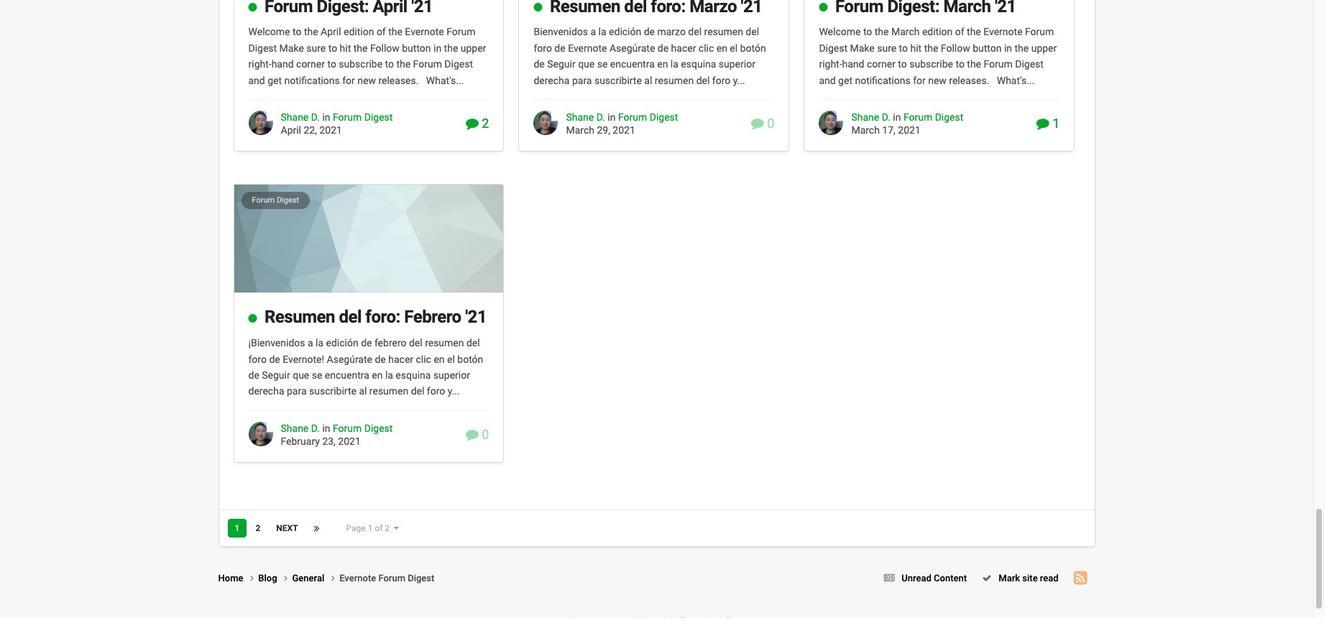 Task type: vqa. For each thing, say whether or not it's contained in the screenshot.
2021 in the shane d. in forum digest april 22, 2021
yes



Task type: describe. For each thing, give the bounding box(es) containing it.
al for shane d. in forum digest march 29, 2021
[[644, 74, 652, 86]]

0 horizontal spatial 1
[[235, 524, 240, 534]]

angle right image for general
[[331, 574, 335, 583]]

digest inside shane d. in forum digest march 17, 2021
[[935, 111, 964, 123]]

subscribe for 1
[[910, 58, 953, 70]]

hit for 2
[[340, 42, 351, 54]]

asegúrate for evernote
[[610, 42, 655, 54]]

al for shane d. in forum digest february 23, 2021
[[359, 386, 367, 397]]

general
[[292, 573, 327, 584]]

0 vertical spatial 1 link
[[1037, 116, 1060, 131]]

shane d. in forum digest march 29, 2021
[[566, 111, 678, 136]]

for for 2
[[342, 74, 355, 86]]

circle image for 1
[[819, 2, 828, 12]]

evernote inside welcome to the april edition of the evernote forum digest      make sure to hit the follow button in the upper right-hand corner to subscribe to the forum digest and get notifications for new releases.             what's...
[[405, 26, 444, 38]]

0 link for ¡bienvenidos a la edición de febrero del resumen del foro de evernote!      asegúrate de hacer clic en el botón de seguir que se encuentra en la esquina superior derecha para suscribirte al resumen del foro y...
[[466, 427, 489, 442]]

resumen down febrero
[[369, 386, 409, 397]]

2021 for march 17, 2021
[[898, 125, 921, 136]]

mark site read link
[[978, 573, 1059, 584]]

new for 2
[[358, 74, 376, 86]]

marzo
[[658, 26, 686, 38]]

edition for 2
[[344, 26, 374, 38]]

17,
[[883, 125, 896, 136]]

el botón for ¡bienvenidos a la edición de febrero del resumen del foro de evernote!      asegúrate de hacer clic en el botón de seguir que se encuentra en la esquina superior derecha para suscribirte al resumen del foro y...
[[447, 353, 483, 365]]

1 horizontal spatial 2 link
[[466, 116, 489, 131]]

angle right image for blog
[[284, 574, 288, 583]]

shane d. image for 1
[[819, 111, 844, 135]]

2 horizontal spatial 1
[[1050, 116, 1060, 131]]

edition for 1
[[922, 26, 953, 38]]

shane for shane d. in forum digest march 17, 2021
[[852, 111, 880, 123]]

¡bienvenidos
[[248, 337, 305, 349]]

notifications for 2
[[284, 74, 340, 86]]

next link
[[269, 519, 305, 538]]

new for 1
[[928, 74, 947, 86]]

shane d. link for 22,
[[281, 111, 320, 123]]

encuentra for evernote
[[610, 58, 655, 70]]

a for bienvenidos
[[591, 26, 596, 38]]

evernote forum digest
[[340, 573, 435, 584]]

asegúrate for evernote!
[[327, 353, 372, 365]]

comment image for bienvenidos a la edición de marzo del resumen del foro de evernote      asegúrate de hacer clic en el botón de seguir que se encuentra en la esquina superior derecha para suscribirte al resumen del foro y...
[[751, 118, 764, 130]]

digest inside shane d. in forum digest april 22, 2021
[[364, 111, 393, 123]]

upper for 2
[[461, 42, 486, 54]]

content
[[934, 573, 967, 584]]

resumen
[[265, 307, 335, 327]]

for for 1
[[913, 74, 926, 86]]

evernote!
[[283, 353, 324, 365]]

welcome for 1
[[819, 26, 861, 38]]

and for 2
[[248, 74, 265, 86]]

newspaper o image
[[884, 574, 895, 583]]

forum inside shane d. in forum digest march 29, 2021
[[618, 111, 647, 123]]

blog link
[[258, 572, 292, 586]]

1 horizontal spatial 2
[[385, 524, 390, 534]]

febrero
[[375, 337, 407, 349]]

febrero
[[404, 307, 461, 327]]

page
[[346, 524, 366, 534]]

shane d. image for 0
[[248, 422, 273, 446]]

shane d. link for 23,
[[281, 423, 320, 434]]

releases. for 1
[[949, 74, 990, 86]]

seguir que for evernote!
[[262, 370, 309, 381]]

corner for 2
[[296, 58, 325, 70]]

esquina for febrero
[[396, 370, 431, 381]]

make for 1
[[850, 42, 875, 54]]

forum inside shane d. in forum digest february 23, 2021
[[333, 423, 362, 434]]

'21
[[465, 307, 487, 327]]

march inside welcome to the march edition of the evernote forum digest      make sure to hit the follow button in the upper right-hand corner to subscribe to the forum digest and get notifications for new releases.             what's...
[[892, 26, 920, 38]]

what's... for 2
[[426, 74, 464, 86]]

what's... for 1
[[997, 74, 1035, 86]]

forum digest link for shane d. in forum digest february 23, 2021
[[333, 423, 393, 434]]

last page image
[[314, 524, 320, 534]]

mark site read
[[997, 573, 1059, 584]]

seguir que for evernote
[[547, 58, 595, 70]]

el botón for bienvenidos a la edición de marzo del resumen del foro de evernote      asegúrate de hacer clic en el botón de seguir que se encuentra en la esquina superior derecha para suscribirte al resumen del foro y...
[[730, 42, 766, 54]]

welcome to the april edition of the evernote forum digest      make sure to hit the follow button in the upper right-hand corner to subscribe to the forum digest and get notifications for new releases.             what's...
[[248, 26, 486, 86]]

shane for shane d. in forum digest february 23, 2021
[[281, 423, 309, 434]]

the follow button for 1
[[924, 42, 1002, 54]]

site
[[1023, 573, 1038, 584]]

0 for ¡bienvenidos a la edición de febrero del resumen del foro de evernote!      asegúrate de hacer clic en el botón de seguir que se encuentra en la esquina superior derecha para suscribirte al resumen del foro y...
[[479, 427, 489, 442]]

resumen right marzo
[[704, 26, 743, 38]]

welcome to the march edition of the evernote forum digest      make sure to hit the follow button in the upper right-hand corner to subscribe to the forum digest and get notifications for new releases.             what's...
[[819, 26, 1057, 86]]

in for bienvenidos a la edición de marzo del resumen del foro de evernote      asegúrate de hacer clic en el botón de seguir que se encuentra en la esquina superior derecha para suscribirte al resumen del foro y...
[[608, 111, 616, 123]]

hit for 1
[[911, 42, 922, 54]]

in for welcome to the april edition of the evernote forum digest      make sure to hit the follow button in the upper right-hand corner to subscribe to the forum digest and get notifications for new releases.             what's...
[[322, 111, 330, 123]]

march for 1
[[852, 125, 880, 136]]

hacer for febrero
[[388, 353, 413, 365]]

2 horizontal spatial 2
[[479, 116, 489, 131]]

evernote inside bienvenidos a la edición de marzo del resumen del foro de evernote      asegúrate de hacer clic en el botón de seguir que se encuentra en la esquina superior derecha para suscribirte al resumen del foro y...
[[568, 42, 607, 54]]

edición for evernote!
[[326, 337, 359, 349]]

check image
[[983, 574, 992, 583]]

in for ¡bienvenidos a la edición de febrero del resumen del foro de evernote!      asegúrate de hacer clic en el botón de seguir que se encuentra en la esquina superior derecha para suscribirte al resumen del foro y...
[[322, 423, 330, 434]]

evernote forum digest link
[[340, 573, 435, 584]]

shane d. image for 2
[[248, 111, 273, 135]]

shane d. link for 17,
[[852, 111, 891, 123]]

23,
[[322, 436, 336, 447]]

derecha for ¡bienvenidos a la edición de febrero del resumen del foro de evernote!      asegúrate de hacer clic en el botón de seguir que se encuentra en la esquina superior derecha para suscribirte al resumen del foro y...
[[248, 386, 284, 397]]



Task type: locate. For each thing, give the bounding box(es) containing it.
comment image for welcome to the april edition of the evernote forum digest      make sure to hit the follow button in the upper right-hand corner to subscribe to the forum digest and get notifications for new releases.             what's...
[[466, 118, 479, 130]]

suscribirte inside ¡bienvenidos a la edición de febrero del resumen del foro de evernote!      asegúrate de hacer clic en el botón de seguir que se encuentra en la esquina superior derecha para suscribirte al resumen del foro y...
[[309, 386, 357, 397]]

2 subscribe from the left
[[910, 58, 953, 70]]

available rss feeds image
[[1074, 570, 1088, 586]]

superior inside ¡bienvenidos a la edición de febrero del resumen del foro de evernote!      asegúrate de hacer clic en el botón de seguir que se encuentra en la esquina superior derecha para suscribirte al resumen del foro y...
[[433, 370, 470, 381]]

new up shane d. in forum digest april 22, 2021
[[358, 74, 376, 86]]

1 horizontal spatial hand
[[842, 58, 865, 70]]

2 hand from the left
[[842, 58, 865, 70]]

2 releases. from the left
[[949, 74, 990, 86]]

the follow button
[[354, 42, 431, 54], [924, 42, 1002, 54]]

february
[[281, 436, 320, 447]]

right- inside welcome to the march edition of the evernote forum digest      make sure to hit the follow button in the upper right-hand corner to subscribe to the forum digest and get notifications for new releases.             what's...
[[819, 58, 842, 70]]

a inside bienvenidos a la edición de marzo del resumen del foro de evernote      asegúrate de hacer clic en el botón de seguir que se encuentra en la esquina superior derecha para suscribirte al resumen del foro y...
[[591, 26, 596, 38]]

0 link
[[751, 116, 775, 131], [466, 427, 489, 442]]

and
[[248, 74, 265, 86], [819, 74, 836, 86]]

1 upper from the left
[[461, 42, 486, 54]]

al up shane d. in forum digest march 29, 2021 on the top of page
[[644, 74, 652, 86]]

get inside welcome to the april edition of the evernote forum digest      make sure to hit the follow button in the upper right-hand corner to subscribe to the forum digest and get notifications for new releases.             what's...
[[268, 74, 282, 86]]

se down evernote!
[[312, 370, 322, 381]]

al up shane d. in forum digest february 23, 2021
[[359, 386, 367, 397]]

clic inside bienvenidos a la edición de marzo del resumen del foro de evernote      asegúrate de hacer clic en el botón de seguir que se encuentra en la esquina superior derecha para suscribirte al resumen del foro y...
[[699, 42, 714, 54]]

la down marzo
[[671, 58, 679, 70]]

suscribirte for evernote
[[595, 74, 642, 86]]

angle right image
[[250, 574, 254, 583]]

general link
[[292, 572, 340, 586]]

notifications
[[284, 74, 340, 86], [855, 74, 911, 86]]

1 the follow button from the left
[[354, 42, 431, 54]]

shane d. image
[[248, 111, 273, 135], [819, 111, 844, 135], [248, 422, 273, 446]]

hacer down febrero
[[388, 353, 413, 365]]

2 right- from the left
[[819, 58, 842, 70]]

shane for shane d. in forum digest april 22, 2021
[[281, 111, 309, 123]]

se up shane d. in forum digest march 29, 2021 on the top of page
[[597, 58, 608, 70]]

1 horizontal spatial subscribe
[[910, 58, 953, 70]]

0 horizontal spatial al
[[359, 386, 367, 397]]

in inside shane d. in forum digest march 17, 2021
[[893, 111, 901, 123]]

1 horizontal spatial corner
[[867, 58, 896, 70]]

of for 1
[[955, 26, 965, 38]]

1 horizontal spatial edición
[[609, 26, 642, 38]]

march inside shane d. in forum digest march 29, 2021
[[566, 125, 595, 136]]

0 horizontal spatial get
[[268, 74, 282, 86]]

in inside shane d. in forum digest april 22, 2021
[[322, 111, 330, 123]]

and inside welcome to the april edition of the evernote forum digest      make sure to hit the follow button in the upper right-hand corner to subscribe to the forum digest and get notifications for new releases.             what's...
[[248, 74, 265, 86]]

2 angle right image from the left
[[331, 574, 335, 583]]

circle image
[[534, 2, 542, 12]]

hand
[[272, 58, 294, 70], [842, 58, 865, 70]]

shane d. in forum digest february 23, 2021
[[281, 423, 393, 447]]

corner inside welcome to the april edition of the evernote forum digest      make sure to hit the follow button in the upper right-hand corner to subscribe to the forum digest and get notifications for new releases.             what's...
[[296, 58, 325, 70]]

next
[[276, 524, 298, 534]]

suscribirte up shane d. in forum digest march 29, 2021 on the top of page
[[595, 74, 642, 86]]

d. for 23,
[[311, 423, 320, 434]]

2 link left shane d. image
[[466, 116, 489, 131]]

2 left shane d. image
[[479, 116, 489, 131]]

1 horizontal spatial el botón
[[730, 42, 766, 54]]

releases. for 2
[[379, 74, 419, 86]]

la down febrero
[[385, 370, 393, 381]]

1 horizontal spatial esquina
[[681, 58, 716, 70]]

digest inside shane d. in forum digest march 29, 2021
[[650, 111, 678, 123]]

1 hit from the left
[[340, 42, 351, 54]]

0 horizontal spatial subscribe
[[339, 58, 383, 70]]

1 horizontal spatial y...
[[733, 74, 745, 86]]

blog
[[258, 573, 280, 584]]

1 horizontal spatial 1
[[368, 524, 373, 534]]

¡bienvenidos a la edición de febrero del resumen del foro de evernote!      asegúrate de hacer clic en el botón de seguir que se encuentra en la esquina superior derecha para suscribirte al resumen del foro y...
[[248, 337, 483, 397]]

0 horizontal spatial para
[[287, 386, 307, 397]]

0 horizontal spatial for
[[342, 74, 355, 86]]

in inside welcome to the march edition of the evernote forum digest      make sure to hit the follow button in the upper right-hand corner to subscribe to the forum digest and get notifications for new releases.             what's...
[[1004, 42, 1012, 54]]

what's... inside welcome to the march edition of the evernote forum digest      make sure to hit the follow button in the upper right-hand corner to subscribe to the forum digest and get notifications for new releases.             what's...
[[997, 74, 1035, 86]]

1 vertical spatial al
[[359, 386, 367, 397]]

resumen down marzo
[[655, 74, 694, 86]]

y...
[[733, 74, 745, 86], [448, 386, 460, 397]]

releases. inside welcome to the april edition of the evernote forum digest      make sure to hit the follow button in the upper right-hand corner to subscribe to the forum digest and get notifications for new releases.             what's...
[[379, 74, 419, 86]]

hit inside welcome to the march edition of the evernote forum digest      make sure to hit the follow button in the upper right-hand corner to subscribe to the forum digest and get notifications for new releases.             what's...
[[911, 42, 922, 54]]

para for evernote
[[572, 74, 592, 86]]

angle right image inside general link
[[331, 574, 335, 583]]

shane d. link up 22,
[[281, 111, 320, 123]]

1 subscribe from the left
[[339, 58, 383, 70]]

0 vertical spatial asegúrate
[[610, 42, 655, 54]]

edición for evernote
[[609, 26, 642, 38]]

0 vertical spatial edición
[[609, 26, 642, 38]]

shane for shane d. in forum digest march 29, 2021
[[566, 111, 594, 123]]

a up evernote!
[[308, 337, 313, 349]]

clic for marzo
[[699, 42, 714, 54]]

welcome inside welcome to the april edition of the evernote forum digest      make sure to hit the follow button in the upper right-hand corner to subscribe to the forum digest and get notifications for new releases.             what's...
[[248, 26, 290, 38]]

in inside shane d. in forum digest march 29, 2021
[[608, 111, 616, 123]]

get
[[268, 74, 282, 86], [838, 74, 853, 86]]

evernote
[[405, 26, 444, 38], [984, 26, 1023, 38], [568, 42, 607, 54], [340, 573, 376, 584]]

0 link for bienvenidos a la edición de marzo del resumen del foro de evernote      asegúrate de hacer clic en el botón de seguir que se encuentra en la esquina superior derecha para suscribirte al resumen del foro y...
[[751, 116, 775, 131]]

hacer down marzo
[[671, 42, 696, 54]]

2 for from the left
[[913, 74, 926, 86]]

subscribe inside welcome to the april edition of the evernote forum digest      make sure to hit the follow button in the upper right-hand corner to subscribe to the forum digest and get notifications for new releases.             what's...
[[339, 58, 383, 70]]

0 horizontal spatial notifications
[[284, 74, 340, 86]]

2021 for february 23, 2021
[[338, 436, 361, 447]]

home link
[[218, 572, 258, 586]]

1 corner from the left
[[296, 58, 325, 70]]

2021 right 29,
[[613, 125, 635, 136]]

1 vertical spatial 0 link
[[466, 427, 489, 442]]

derecha for bienvenidos a la edición de marzo del resumen del foro de evernote      asegúrate de hacer clic en el botón de seguir que se encuentra en la esquina superior derecha para suscribirte al resumen del foro y...
[[534, 74, 570, 86]]

shane
[[281, 111, 309, 123], [566, 111, 594, 123], [852, 111, 880, 123], [281, 423, 309, 434]]

1 horizontal spatial seguir que
[[547, 58, 595, 70]]

read
[[1040, 573, 1059, 584]]

get inside welcome to the march edition of the evernote forum digest      make sure to hit the follow button in the upper right-hand corner to subscribe to the forum digest and get notifications for new releases.             what's...
[[838, 74, 853, 86]]

comment image for welcome to the march edition of the evernote forum digest      make sure to hit the follow button in the upper right-hand corner to subscribe to the forum digest and get notifications for new releases.             what's...
[[1037, 118, 1050, 130]]

1 horizontal spatial para
[[572, 74, 592, 86]]

0 horizontal spatial seguir que
[[262, 370, 309, 381]]

1 horizontal spatial encuentra
[[610, 58, 655, 70]]

home
[[218, 573, 246, 584]]

2 link left next link
[[248, 519, 268, 538]]

notifications up shane d. in forum digest march 17, 2021
[[855, 74, 911, 86]]

in inside welcome to the april edition of the evernote forum digest      make sure to hit the follow button in the upper right-hand corner to subscribe to the forum digest and get notifications for new releases.             what's...
[[434, 42, 442, 54]]

mark
[[999, 573, 1020, 584]]

comment image inside 2 link
[[466, 118, 479, 130]]

unread content
[[902, 573, 967, 584]]

hacer for marzo
[[671, 42, 696, 54]]

0 horizontal spatial what's...
[[426, 74, 464, 86]]

forum inside shane d. in forum digest april 22, 2021
[[333, 111, 362, 123]]

y... inside bienvenidos a la edición de marzo del resumen del foro de evernote      asegúrate de hacer clic en el botón de seguir que se encuentra en la esquina superior derecha para suscribirte al resumen del foro y...
[[733, 74, 745, 86]]

2 the follow button from the left
[[924, 42, 1002, 54]]

clic inside ¡bienvenidos a la edición de febrero del resumen del foro de evernote!      asegúrate de hacer clic en el botón de seguir que se encuentra en la esquina superior derecha para suscribirte al resumen del foro y...
[[416, 353, 431, 365]]

in
[[434, 42, 442, 54], [1004, 42, 1012, 54], [322, 111, 330, 123], [608, 111, 616, 123], [893, 111, 901, 123], [322, 423, 330, 434]]

y... inside ¡bienvenidos a la edición de febrero del resumen del foro de evernote!      asegúrate de hacer clic en el botón de seguir que se encuentra en la esquina superior derecha para suscribirte al resumen del foro y...
[[448, 386, 460, 397]]

notifications for 1
[[855, 74, 911, 86]]

digest
[[248, 42, 277, 54], [819, 42, 848, 54], [445, 58, 473, 70], [1015, 58, 1044, 70], [364, 111, 393, 123], [650, 111, 678, 123], [935, 111, 964, 123], [277, 196, 299, 205], [364, 423, 393, 434], [408, 573, 435, 584]]

1 horizontal spatial 0
[[764, 116, 775, 131]]

esquina
[[681, 58, 716, 70], [396, 370, 431, 381]]

1 horizontal spatial hit
[[911, 42, 922, 54]]

1 horizontal spatial edition
[[922, 26, 953, 38]]

edición left marzo
[[609, 26, 642, 38]]

angle right image right the general
[[331, 574, 335, 583]]

superior for ¡bienvenidos a la edición de febrero del resumen del foro de evernote!      asegúrate de hacer clic en el botón de seguir que se encuentra en la esquina superior derecha para suscribirte al resumen del foro y...
[[433, 370, 470, 381]]

subscribe inside welcome to the march edition of the evernote forum digest      make sure to hit the follow button in the upper right-hand corner to subscribe to the forum digest and get notifications for new releases.             what's...
[[910, 58, 953, 70]]

get for 1
[[838, 74, 853, 86]]

2
[[479, 116, 489, 131], [256, 524, 260, 534], [385, 524, 390, 534]]

forum digest link
[[333, 111, 393, 123], [618, 111, 678, 123], [904, 111, 964, 123], [252, 196, 299, 205], [333, 423, 393, 434]]

for inside welcome to the april edition of the evernote forum digest      make sure to hit the follow button in the upper right-hand corner to subscribe to the forum digest and get notifications for new releases.             what's...
[[342, 74, 355, 86]]

1 horizontal spatial sure
[[877, 42, 897, 54]]

encuentra for evernote!
[[325, 370, 369, 381]]

1 make from the left
[[279, 42, 304, 54]]

edition
[[344, 26, 374, 38], [922, 26, 953, 38]]

corner up shane d. in forum digest march 17, 2021
[[867, 58, 896, 70]]

sure for 1
[[877, 42, 897, 54]]

1 horizontal spatial se
[[597, 58, 608, 70]]

the
[[304, 26, 318, 38], [388, 26, 403, 38], [875, 26, 889, 38], [967, 26, 981, 38], [444, 42, 458, 54], [1015, 42, 1029, 54], [396, 58, 411, 70], [967, 58, 982, 70]]

foro:
[[366, 307, 400, 327]]

el botón
[[730, 42, 766, 54], [447, 353, 483, 365]]

1 vertical spatial esquina
[[396, 370, 431, 381]]

foro
[[534, 42, 552, 54], [712, 74, 731, 86], [248, 353, 267, 365], [427, 386, 445, 397]]

of for 2
[[377, 26, 386, 38]]

0 horizontal spatial new
[[358, 74, 376, 86]]

releases.
[[379, 74, 419, 86], [949, 74, 990, 86]]

1 vertical spatial seguir que
[[262, 370, 309, 381]]

upper for 1
[[1032, 42, 1057, 54]]

corner inside welcome to the march edition of the evernote forum digest      make sure to hit the follow button in the upper right-hand corner to subscribe to the forum digest and get notifications for new releases.             what's...
[[867, 58, 896, 70]]

forum inside shane d. in forum digest march 17, 2021
[[904, 111, 933, 123]]

0 horizontal spatial 0
[[479, 427, 489, 442]]

a for ¡bienvenidos
[[308, 337, 313, 349]]

forum digest link for shane d. in forum digest march 17, 2021
[[904, 111, 964, 123]]

notifications up shane d. in forum digest april 22, 2021
[[284, 74, 340, 86]]

encuentra up shane d. in forum digest february 23, 2021
[[325, 370, 369, 381]]

esquina inside bienvenidos a la edición de marzo del resumen del foro de evernote      asegúrate de hacer clic en el botón de seguir que se encuentra en la esquina superior derecha para suscribirte al resumen del foro y...
[[681, 58, 716, 70]]

d.
[[311, 111, 320, 123], [597, 111, 605, 123], [882, 111, 891, 123], [311, 423, 320, 434]]

clic
[[699, 42, 714, 54], [416, 353, 431, 365]]

upper
[[461, 42, 486, 54], [1032, 42, 1057, 54]]

bienvenidos
[[534, 26, 588, 38]]

shane d. image
[[534, 111, 558, 135]]

hit
[[340, 42, 351, 54], [911, 42, 922, 54]]

d. up 22,
[[311, 111, 320, 123]]

para inside ¡bienvenidos a la edición de febrero del resumen del foro de evernote!      asegúrate de hacer clic en el botón de seguir que se encuentra en la esquina superior derecha para suscribirte al resumen del foro y...
[[287, 386, 307, 397]]

al inside bienvenidos a la edición de marzo del resumen del foro de evernote      asegúrate de hacer clic en el botón de seguir que se encuentra en la esquina superior derecha para suscribirte al resumen del foro y...
[[644, 74, 652, 86]]

1 horizontal spatial suscribirte
[[595, 74, 642, 86]]

comment image inside 1 link
[[1037, 118, 1050, 130]]

the follow button for 2
[[354, 42, 431, 54]]

se for evernote!
[[312, 370, 322, 381]]

march
[[892, 26, 920, 38], [566, 125, 595, 136], [852, 125, 880, 136]]

d. inside shane d. in forum digest march 29, 2021
[[597, 111, 605, 123]]

1 horizontal spatial what's...
[[997, 74, 1035, 86]]

2 what's... from the left
[[997, 74, 1035, 86]]

0 horizontal spatial the follow button
[[354, 42, 431, 54]]

2 upper from the left
[[1032, 42, 1057, 54]]

upper inside welcome to the april edition of the evernote forum digest      make sure to hit the follow button in the upper right-hand corner to subscribe to the forum digest and get notifications for new releases.             what's...
[[461, 42, 486, 54]]

seguir que down evernote!
[[262, 370, 309, 381]]

se
[[597, 58, 608, 70], [312, 370, 322, 381]]

1 horizontal spatial upper
[[1032, 42, 1057, 54]]

clic for febrero
[[416, 353, 431, 365]]

shane d. link for 29,
[[566, 111, 605, 123]]

1 horizontal spatial releases.
[[949, 74, 990, 86]]

make for 2
[[279, 42, 304, 54]]

1 horizontal spatial welcome
[[819, 26, 861, 38]]

0 horizontal spatial angle right image
[[284, 574, 288, 583]]

1 new from the left
[[358, 74, 376, 86]]

la right bienvenidos
[[599, 26, 607, 38]]

1 welcome from the left
[[248, 26, 290, 38]]

asegúrate inside bienvenidos a la edición de marzo del resumen del foro de evernote      asegúrate de hacer clic en el botón de seguir que se encuentra en la esquina superior derecha para suscribirte al resumen del foro y...
[[610, 42, 655, 54]]

1 for from the left
[[342, 74, 355, 86]]

esquina for marzo
[[681, 58, 716, 70]]

1 vertical spatial 2 link
[[248, 519, 268, 538]]

0 horizontal spatial releases.
[[379, 74, 419, 86]]

1 vertical spatial 1 link
[[228, 519, 247, 538]]

make inside welcome to the april edition of the evernote forum digest      make sure to hit the follow button in the upper right-hand corner to subscribe to the forum digest and get notifications for new releases.             what's...
[[279, 42, 304, 54]]

para
[[572, 74, 592, 86], [287, 386, 307, 397]]

0 horizontal spatial march
[[566, 125, 595, 136]]

0 horizontal spatial esquina
[[396, 370, 431, 381]]

1 link
[[1037, 116, 1060, 131], [228, 519, 247, 538]]

la
[[599, 26, 607, 38], [671, 58, 679, 70], [316, 337, 324, 349], [385, 370, 393, 381]]

new inside welcome to the april edition of the evernote forum digest      make sure to hit the follow button in the upper right-hand corner to subscribe to the forum digest and get notifications for new releases.             what's...
[[358, 74, 376, 86]]

1 angle right image from the left
[[284, 574, 288, 583]]

1 horizontal spatial and
[[819, 74, 836, 86]]

hacer inside ¡bienvenidos a la edición de febrero del resumen del foro de evernote!      asegúrate de hacer clic en el botón de seguir que se encuentra en la esquina superior derecha para suscribirte al resumen del foro y...
[[388, 353, 413, 365]]

1 horizontal spatial get
[[838, 74, 853, 86]]

d. for 22,
[[311, 111, 320, 123]]

shane inside shane d. in forum digest april 22, 2021
[[281, 111, 309, 123]]

right- for 2
[[248, 58, 272, 70]]

2 new from the left
[[928, 74, 947, 86]]

of inside welcome to the april edition of the evernote forum digest      make sure to hit the follow button in the upper right-hand corner to subscribe to the forum digest and get notifications for new releases.             what's...
[[377, 26, 386, 38]]

the follow button inside welcome to the april edition of the evernote forum digest      make sure to hit the follow button in the upper right-hand corner to subscribe to the forum digest and get notifications for new releases.             what's...
[[354, 42, 431, 54]]

0 for bienvenidos a la edición de marzo del resumen del foro de evernote      asegúrate de hacer clic en el botón de seguir que se encuentra en la esquina superior derecha para suscribirte al resumen del foro y...
[[764, 116, 775, 131]]

la up evernote!
[[316, 337, 324, 349]]

upper inside welcome to the march edition of the evernote forum digest      make sure to hit the follow button in the upper right-hand corner to subscribe to the forum digest and get notifications for new releases.             what's...
[[1032, 42, 1057, 54]]

subscribe up shane d. in forum digest april 22, 2021
[[339, 58, 383, 70]]

what's... inside welcome to the april edition of the evernote forum digest      make sure to hit the follow button in the upper right-hand corner to subscribe to the forum digest and get notifications for new releases.             what's...
[[426, 74, 464, 86]]

derecha down evernote!
[[248, 386, 284, 397]]

right-
[[248, 58, 272, 70], [819, 58, 842, 70]]

digest inside shane d. in forum digest february 23, 2021
[[364, 423, 393, 434]]

make
[[279, 42, 304, 54], [850, 42, 875, 54]]

1 what's... from the left
[[426, 74, 464, 86]]

1 vertical spatial april
[[281, 125, 301, 136]]

0 horizontal spatial a
[[308, 337, 313, 349]]

d. inside shane d. in forum digest april 22, 2021
[[311, 111, 320, 123]]

edition inside welcome to the april edition of the evernote forum digest      make sure to hit the follow button in the upper right-hand corner to subscribe to the forum digest and get notifications for new releases.             what's...
[[344, 26, 374, 38]]

angle right image inside blog link
[[284, 574, 288, 583]]

2 notifications from the left
[[855, 74, 911, 86]]

2 get from the left
[[838, 74, 853, 86]]

se inside ¡bienvenidos a la edición de febrero del resumen del foro de evernote!      asegúrate de hacer clic en el botón de seguir que se encuentra en la esquina superior derecha para suscribirte al resumen del foro y...
[[312, 370, 322, 381]]

bienvenidos a la edición de marzo del resumen del foro de evernote      asegúrate de hacer clic en el botón de seguir que se encuentra en la esquina superior derecha para suscribirte al resumen del foro y...
[[534, 26, 766, 86]]

comment image
[[466, 118, 479, 130], [751, 118, 764, 130], [1037, 118, 1050, 130], [466, 429, 479, 442]]

make inside welcome to the march edition of the evernote forum digest      make sure to hit the follow button in the upper right-hand corner to subscribe to the forum digest and get notifications for new releases.             what's...
[[850, 42, 875, 54]]

0 vertical spatial superior
[[719, 58, 756, 70]]

d. for 17,
[[882, 111, 891, 123]]

hacer inside bienvenidos a la edición de marzo del resumen del foro de evernote      asegúrate de hacer clic en el botón de seguir que se encuentra en la esquina superior derecha para suscribirte al resumen del foro y...
[[671, 42, 696, 54]]

1 horizontal spatial 0 link
[[751, 116, 775, 131]]

d. up 17,
[[882, 111, 891, 123]]

page 1 of 2
[[346, 524, 394, 534]]

2021
[[320, 125, 342, 136], [613, 125, 635, 136], [898, 125, 921, 136], [338, 436, 361, 447]]

shane inside shane d. in forum digest march 29, 2021
[[566, 111, 594, 123]]

corner for 1
[[867, 58, 896, 70]]

22,
[[304, 125, 317, 136]]

2 link
[[466, 116, 489, 131], [248, 519, 268, 538]]

hacer
[[671, 42, 696, 54], [388, 353, 413, 365]]

1 and from the left
[[248, 74, 265, 86]]

to
[[293, 26, 302, 38], [863, 26, 872, 38], [328, 42, 337, 54], [899, 42, 908, 54], [327, 58, 336, 70], [385, 58, 394, 70], [898, 58, 907, 70], [956, 58, 965, 70]]

april inside welcome to the april edition of the evernote forum digest      make sure to hit the follow button in the upper right-hand corner to subscribe to the forum digest and get notifications for new releases.             what's...
[[321, 26, 341, 38]]

for up shane d. in forum digest april 22, 2021
[[342, 74, 355, 86]]

1 horizontal spatial 1 link
[[1037, 116, 1060, 131]]

0 vertical spatial el botón
[[730, 42, 766, 54]]

right- for 1
[[819, 58, 842, 70]]

sure inside welcome to the april edition of the evernote forum digest      make sure to hit the follow button in the upper right-hand corner to subscribe to the forum digest and get notifications for new releases.             what's...
[[307, 42, 326, 54]]

1 horizontal spatial notifications
[[855, 74, 911, 86]]

1 vertical spatial encuentra
[[325, 370, 369, 381]]

shane d. image left february
[[248, 422, 273, 446]]

0 horizontal spatial y...
[[448, 386, 460, 397]]

get for 2
[[268, 74, 282, 86]]

welcome for 2
[[248, 26, 290, 38]]

d. inside shane d. in forum digest march 17, 2021
[[882, 111, 891, 123]]

d. up february
[[311, 423, 320, 434]]

a
[[591, 26, 596, 38], [308, 337, 313, 349]]

1 sure from the left
[[307, 42, 326, 54]]

what's...
[[426, 74, 464, 86], [997, 74, 1035, 86]]

de
[[644, 26, 655, 38], [555, 42, 566, 54], [658, 42, 669, 54], [534, 58, 545, 70], [361, 337, 372, 349], [269, 353, 280, 365], [375, 353, 386, 365], [248, 370, 259, 381]]

1 get from the left
[[268, 74, 282, 86]]

1 vertical spatial asegúrate
[[327, 353, 372, 365]]

notifications inside welcome to the march edition of the evernote forum digest      make sure to hit the follow button in the upper right-hand corner to subscribe to the forum digest and get notifications for new releases.             what's...
[[855, 74, 911, 86]]

resumen del foro: febrero '21 link
[[265, 307, 487, 327]]

april inside shane d. in forum digest april 22, 2021
[[281, 125, 301, 136]]

suscribirte down evernote!
[[309, 386, 357, 397]]

unread content link
[[880, 573, 967, 584]]

1
[[1050, 116, 1060, 131], [235, 524, 240, 534], [368, 524, 373, 534]]

2021 inside shane d. in forum digest march 29, 2021
[[613, 125, 635, 136]]

1 vertical spatial se
[[312, 370, 322, 381]]

sure inside welcome to the march edition of the evernote forum digest      make sure to hit the follow button in the upper right-hand corner to subscribe to the forum digest and get notifications for new releases.             what's...
[[877, 42, 897, 54]]

a right bienvenidos
[[591, 26, 596, 38]]

shane d. in forum digest march 17, 2021
[[852, 111, 964, 136]]

1 vertical spatial a
[[308, 337, 313, 349]]

d. up 29,
[[597, 111, 605, 123]]

1 vertical spatial edición
[[326, 337, 359, 349]]

1 vertical spatial suscribirte
[[309, 386, 357, 397]]

seguir que inside bienvenidos a la edición de marzo del resumen del foro de evernote      asegúrate de hacer clic en el botón de seguir que se encuentra en la esquina superior derecha para suscribirte al resumen del foro y...
[[547, 58, 595, 70]]

1 horizontal spatial clic
[[699, 42, 714, 54]]

0
[[764, 116, 775, 131], [479, 427, 489, 442]]

hand for 2
[[272, 58, 294, 70]]

encuentra
[[610, 58, 655, 70], [325, 370, 369, 381]]

0 horizontal spatial superior
[[433, 370, 470, 381]]

d. inside shane d. in forum digest february 23, 2021
[[311, 423, 320, 434]]

0 horizontal spatial hand
[[272, 58, 294, 70]]

0 horizontal spatial derecha
[[248, 386, 284, 397]]

2021 inside shane d. in forum digest february 23, 2021
[[338, 436, 361, 447]]

el botón inside ¡bienvenidos a la edición de febrero del resumen del foro de evernote!      asegúrate de hacer clic en el botón de seguir que se encuentra en la esquina superior derecha para suscribirte al resumen del foro y...
[[447, 353, 483, 365]]

y... for bienvenidos a la edición de marzo del resumen del foro de evernote      asegúrate de hacer clic en el botón de seguir que se encuentra en la esquina superior derecha para suscribirte al resumen del foro y...
[[733, 74, 745, 86]]

para down evernote!
[[287, 386, 307, 397]]

march inside shane d. in forum digest march 17, 2021
[[852, 125, 880, 136]]

para for evernote!
[[287, 386, 307, 397]]

shane d. in forum digest april 22, 2021
[[281, 111, 393, 136]]

2 hit from the left
[[911, 42, 922, 54]]

page 1 of 2 link
[[339, 519, 406, 538]]

0 horizontal spatial welcome
[[248, 26, 290, 38]]

0 horizontal spatial edition
[[344, 26, 374, 38]]

2021 for march 29, 2021
[[613, 125, 635, 136]]

y... for ¡bienvenidos a la edición de febrero del resumen del foro de evernote!      asegúrate de hacer clic en el botón de seguir que se encuentra en la esquina superior derecha para suscribirte al resumen del foro y...
[[448, 386, 460, 397]]

1 horizontal spatial derecha
[[534, 74, 570, 86]]

d. for 29,
[[597, 111, 605, 123]]

shane d. link up 17,
[[852, 111, 891, 123]]

subscribe for 2
[[339, 58, 383, 70]]

2 sure from the left
[[877, 42, 897, 54]]

encuentra inside ¡bienvenidos a la edición de febrero del resumen del foro de evernote!      asegúrate de hacer clic en el botón de seguir que se encuentra en la esquina superior derecha para suscribirte al resumen del foro y...
[[325, 370, 369, 381]]

1 notifications from the left
[[284, 74, 340, 86]]

0 vertical spatial y...
[[733, 74, 745, 86]]

en
[[717, 42, 728, 54], [657, 58, 668, 70], [434, 353, 445, 365], [372, 370, 383, 381]]

0 horizontal spatial hacer
[[388, 353, 413, 365]]

seguir que inside ¡bienvenidos a la edición de febrero del resumen del foro de evernote!      asegúrate de hacer clic en el botón de seguir que se encuentra en la esquina superior derecha para suscribirte al resumen del foro y...
[[262, 370, 309, 381]]

for up shane d. in forum digest march 17, 2021
[[913, 74, 926, 86]]

1 horizontal spatial angle right image
[[331, 574, 335, 583]]

1 horizontal spatial new
[[928, 74, 947, 86]]

2 left caret down icon
[[385, 524, 390, 534]]

1 hand from the left
[[272, 58, 294, 70]]

sure for 2
[[307, 42, 326, 54]]

1 horizontal spatial for
[[913, 74, 926, 86]]

a inside ¡bienvenidos a la edición de febrero del resumen del foro de evernote!      asegúrate de hacer clic en el botón de seguir que se encuentra en la esquina superior derecha para suscribirte al resumen del foro y...
[[308, 337, 313, 349]]

shane inside shane d. in forum digest february 23, 2021
[[281, 423, 309, 434]]

edición down 'resumen del foro: febrero '21'
[[326, 337, 359, 349]]

new inside welcome to the march edition of the evernote forum digest      make sure to hit the follow button in the upper right-hand corner to subscribe to the forum digest and get notifications for new releases.             what's...
[[928, 74, 947, 86]]

1 horizontal spatial hacer
[[671, 42, 696, 54]]

0 vertical spatial hacer
[[671, 42, 696, 54]]

new
[[358, 74, 376, 86], [928, 74, 947, 86]]

edición
[[609, 26, 642, 38], [326, 337, 359, 349]]

0 horizontal spatial april
[[281, 125, 301, 136]]

2 horizontal spatial march
[[892, 26, 920, 38]]

0 horizontal spatial and
[[248, 74, 265, 86]]

para inside bienvenidos a la edición de marzo del resumen del foro de evernote      asegúrate de hacer clic en el botón de seguir que se encuentra en la esquina superior derecha para suscribirte al resumen del foro y...
[[572, 74, 592, 86]]

0 vertical spatial a
[[591, 26, 596, 38]]

circle image
[[248, 2, 257, 12], [819, 2, 828, 12], [248, 313, 257, 323]]

hand for 1
[[842, 58, 865, 70]]

of inside welcome to the march edition of the evernote forum digest      make sure to hit the follow button in the upper right-hand corner to subscribe to the forum digest and get notifications for new releases.             what's...
[[955, 26, 965, 38]]

el botón inside bienvenidos a la edición de marzo del resumen del foro de evernote      asegúrate de hacer clic en el botón de seguir que se encuentra en la esquina superior derecha para suscribirte al resumen del foro y...
[[730, 42, 766, 54]]

shane d. link up february
[[281, 423, 320, 434]]

asegúrate inside ¡bienvenidos a la edición de febrero del resumen del foro de evernote!      asegúrate de hacer clic en el botón de seguir que se encuentra en la esquina superior derecha para suscribirte al resumen del foro y...
[[327, 353, 372, 365]]

resumen down febrero at the left of the page
[[425, 337, 464, 349]]

esquina down marzo
[[681, 58, 716, 70]]

encuentra up shane d. in forum digest march 29, 2021 on the top of page
[[610, 58, 655, 70]]

1 horizontal spatial a
[[591, 26, 596, 38]]

1 edition from the left
[[344, 26, 374, 38]]

1 horizontal spatial april
[[321, 26, 341, 38]]

seguir que down bienvenidos
[[547, 58, 595, 70]]

derecha inside ¡bienvenidos a la edición de febrero del resumen del foro de evernote!      asegúrate de hacer clic en el botón de seguir que se encuentra en la esquina superior derecha para suscribirte al resumen del foro y...
[[248, 386, 284, 397]]

caret down image
[[394, 524, 399, 533]]

al
[[644, 74, 652, 86], [359, 386, 367, 397]]

hit inside welcome to the april edition of the evernote forum digest      make sure to hit the follow button in the upper right-hand corner to subscribe to the forum digest and get notifications for new releases.             what's...
[[340, 42, 351, 54]]

edition inside welcome to the march edition of the evernote forum digest      make sure to hit the follow button in the upper right-hand corner to subscribe to the forum digest and get notifications for new releases.             what's...
[[922, 26, 953, 38]]

suscribirte
[[595, 74, 642, 86], [309, 386, 357, 397]]

seguir que
[[547, 58, 595, 70], [262, 370, 309, 381]]

2 and from the left
[[819, 74, 836, 86]]

forum
[[447, 26, 476, 38], [1025, 26, 1054, 38], [413, 58, 442, 70], [984, 58, 1013, 70], [333, 111, 362, 123], [618, 111, 647, 123], [904, 111, 933, 123], [252, 196, 275, 205], [333, 423, 362, 434], [379, 573, 406, 584]]

releases. inside welcome to the march edition of the evernote forum digest      make sure to hit the follow button in the upper right-hand corner to subscribe to the forum digest and get notifications for new releases.             what's...
[[949, 74, 990, 86]]

2 edition from the left
[[922, 26, 953, 38]]

2 corner from the left
[[867, 58, 896, 70]]

derecha inside bienvenidos a la edición de marzo del resumen del foro de evernote      asegúrate de hacer clic en el botón de seguir que se encuentra en la esquina superior derecha para suscribirte al resumen del foro y...
[[534, 74, 570, 86]]

unread
[[902, 573, 932, 584]]

1 horizontal spatial make
[[850, 42, 875, 54]]

se for evernote
[[597, 58, 608, 70]]

asegúrate
[[610, 42, 655, 54], [327, 353, 372, 365]]

march for 0
[[566, 125, 595, 136]]

and for 1
[[819, 74, 836, 86]]

angle right image right blog
[[284, 574, 288, 583]]

sure
[[307, 42, 326, 54], [877, 42, 897, 54]]

1 vertical spatial el botón
[[447, 353, 483, 365]]

right- inside welcome to the april edition of the evernote forum digest      make sure to hit the follow button in the upper right-hand corner to subscribe to the forum digest and get notifications for new releases.             what's...
[[248, 58, 272, 70]]

1 horizontal spatial right-
[[819, 58, 842, 70]]

29,
[[597, 125, 610, 136]]

superior
[[719, 58, 756, 70], [433, 370, 470, 381]]

angle right image
[[284, 574, 288, 583], [331, 574, 335, 583]]

notifications inside welcome to the april edition of the evernote forum digest      make sure to hit the follow button in the upper right-hand corner to subscribe to the forum digest and get notifications for new releases.             what's...
[[284, 74, 340, 86]]

of
[[377, 26, 386, 38], [955, 26, 965, 38], [375, 524, 383, 534]]

2021 right 22,
[[320, 125, 342, 136]]

in for welcome to the march edition of the evernote forum digest      make sure to hit the follow button in the upper right-hand corner to subscribe to the forum digest and get notifications for new releases.             what's...
[[893, 111, 901, 123]]

derecha
[[534, 74, 570, 86], [248, 386, 284, 397]]

2 make from the left
[[850, 42, 875, 54]]

0 horizontal spatial encuentra
[[325, 370, 369, 381]]

1 horizontal spatial asegúrate
[[610, 42, 655, 54]]

0 vertical spatial april
[[321, 26, 341, 38]]

1 releases. from the left
[[379, 74, 419, 86]]

2 left next link
[[256, 524, 260, 534]]

circle image for 2
[[248, 2, 257, 12]]

2021 right 17,
[[898, 125, 921, 136]]

superior for bienvenidos a la edición de marzo del resumen del foro de evernote      asegúrate de hacer clic en el botón de seguir que se encuentra en la esquina superior derecha para suscribirte al resumen del foro y...
[[719, 58, 756, 70]]

shane d. link
[[281, 111, 320, 123], [566, 111, 605, 123], [852, 111, 891, 123], [281, 423, 320, 434]]

0 horizontal spatial 1 link
[[228, 519, 247, 538]]

0 horizontal spatial upper
[[461, 42, 486, 54]]

suscribirte for evernote!
[[309, 386, 357, 397]]

0 vertical spatial 2 link
[[466, 116, 489, 131]]

for
[[342, 74, 355, 86], [913, 74, 926, 86]]

derecha up shane d. image
[[534, 74, 570, 86]]

0 vertical spatial seguir que
[[547, 58, 595, 70]]

para down bienvenidos
[[572, 74, 592, 86]]

2021 right 23,
[[338, 436, 361, 447]]

2021 for april 22, 2021
[[320, 125, 342, 136]]

se inside bienvenidos a la edición de marzo del resumen del foro de evernote      asegúrate de hacer clic en el botón de seguir que se encuentra en la esquina superior derecha para suscribirte al resumen del foro y...
[[597, 58, 608, 70]]

new up shane d. in forum digest march 17, 2021
[[928, 74, 947, 86]]

corner up shane d. in forum digest april 22, 2021
[[296, 58, 325, 70]]

0 vertical spatial al
[[644, 74, 652, 86]]

the follow button inside welcome to the march edition of the evernote forum digest      make sure to hit the follow button in the upper right-hand corner to subscribe to the forum digest and get notifications for new releases.             what's...
[[924, 42, 1002, 54]]

hand inside welcome to the april edition of the evernote forum digest      make sure to hit the follow button in the upper right-hand corner to subscribe to the forum digest and get notifications for new releases.             what's...
[[272, 58, 294, 70]]

1 vertical spatial 0
[[479, 427, 489, 442]]

shane inside shane d. in forum digest march 17, 2021
[[852, 111, 880, 123]]

comment image for ¡bienvenidos a la edición de febrero del resumen del foro de evernote!      asegúrate de hacer clic en el botón de seguir que se encuentra en la esquina superior derecha para suscribirte al resumen del foro y...
[[466, 429, 479, 442]]

welcome inside welcome to the march edition of the evernote forum digest      make sure to hit the follow button in the upper right-hand corner to subscribe to the forum digest and get notifications for new releases.             what's...
[[819, 26, 861, 38]]

2021 inside shane d. in forum digest april 22, 2021
[[320, 125, 342, 136]]

evernote inside welcome to the march edition of the evernote forum digest      make sure to hit the follow button in the upper right-hand corner to subscribe to the forum digest and get notifications for new releases.             what's...
[[984, 26, 1023, 38]]

2 welcome from the left
[[819, 26, 861, 38]]

shane d. image left 17,
[[819, 111, 844, 135]]

shane d. link up 29,
[[566, 111, 605, 123]]

esquina down febrero
[[396, 370, 431, 381]]

forum digest
[[252, 196, 299, 205]]

forum digest link for shane d. in forum digest april 22, 2021
[[333, 111, 393, 123]]

and inside welcome to the march edition of the evernote forum digest      make sure to hit the follow button in the upper right-hand corner to subscribe to the forum digest and get notifications for new releases.             what's...
[[819, 74, 836, 86]]

esquina inside ¡bienvenidos a la edición de febrero del resumen del foro de evernote!      asegúrate de hacer clic en el botón de seguir que se encuentra en la esquina superior derecha para suscribirte al resumen del foro y...
[[396, 370, 431, 381]]

shane d. image left 22,
[[248, 111, 273, 135]]

1 vertical spatial derecha
[[248, 386, 284, 397]]

for inside welcome to the march edition of the evernote forum digest      make sure to hit the follow button in the upper right-hand corner to subscribe to the forum digest and get notifications for new releases.             what's...
[[913, 74, 926, 86]]

forum digest link for shane d. in forum digest march 29, 2021
[[618, 111, 678, 123]]

0 horizontal spatial 2
[[256, 524, 260, 534]]

subscribe up shane d. in forum digest march 17, 2021
[[910, 58, 953, 70]]

0 horizontal spatial sure
[[307, 42, 326, 54]]

1 right- from the left
[[248, 58, 272, 70]]

edición inside ¡bienvenidos a la edición de febrero del resumen del foro de evernote!      asegúrate de hacer clic en el botón de seguir que se encuentra en la esquina superior derecha para suscribirte al resumen del foro y...
[[326, 337, 359, 349]]

1 vertical spatial clic
[[416, 353, 431, 365]]

subscribe
[[339, 58, 383, 70], [910, 58, 953, 70]]

resumen del foro: febrero '21
[[265, 307, 487, 327]]

april
[[321, 26, 341, 38], [281, 125, 301, 136]]

edición inside bienvenidos a la edición de marzo del resumen del foro de evernote      asegúrate de hacer clic en el botón de seguir que se encuentra en la esquina superior derecha para suscribirte al resumen del foro y...
[[609, 26, 642, 38]]



